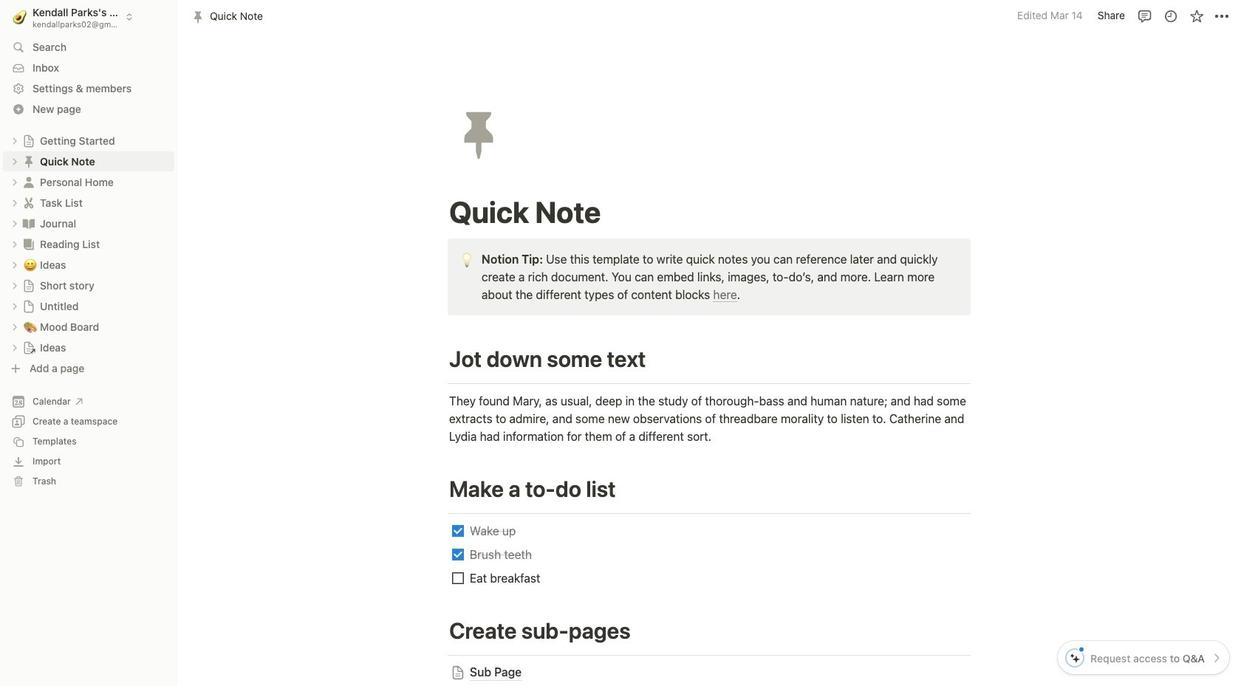 Task type: locate. For each thing, give the bounding box(es) containing it.
change page icon image
[[450, 105, 508, 163], [22, 134, 35, 147], [21, 154, 36, 169], [21, 175, 36, 190], [21, 195, 36, 210], [21, 216, 36, 231], [21, 237, 36, 252], [22, 279, 35, 292], [22, 300, 35, 313], [22, 341, 35, 354]]

🎨 image
[[24, 318, 37, 335]]

note
[[448, 239, 971, 316]]

3 open image from the top
[[10, 240, 19, 249]]

favorite image
[[1189, 8, 1204, 23]]

open image
[[10, 136, 19, 145], [10, 198, 19, 207], [10, 240, 19, 249], [10, 260, 19, 269], [10, 323, 19, 331]]

5 open image from the top
[[10, 302, 19, 311]]

3 open image from the top
[[10, 219, 19, 228]]

6 open image from the top
[[10, 343, 19, 352]]

open image
[[10, 157, 19, 166], [10, 178, 19, 187], [10, 219, 19, 228], [10, 281, 19, 290], [10, 302, 19, 311], [10, 343, 19, 352]]

updates image
[[1163, 8, 1178, 23]]

5 open image from the top
[[10, 323, 19, 331]]

comments image
[[1138, 8, 1152, 23]]



Task type: vqa. For each thing, say whether or not it's contained in the screenshot.
T icon
no



Task type: describe. For each thing, give the bounding box(es) containing it.
🥑 image
[[13, 8, 27, 26]]

4 open image from the top
[[10, 281, 19, 290]]

💡 image
[[459, 249, 474, 269]]

2 open image from the top
[[10, 178, 19, 187]]

😀 image
[[24, 256, 37, 273]]

1 open image from the top
[[10, 157, 19, 166]]

2 open image from the top
[[10, 198, 19, 207]]

1 open image from the top
[[10, 136, 19, 145]]

4 open image from the top
[[10, 260, 19, 269]]



